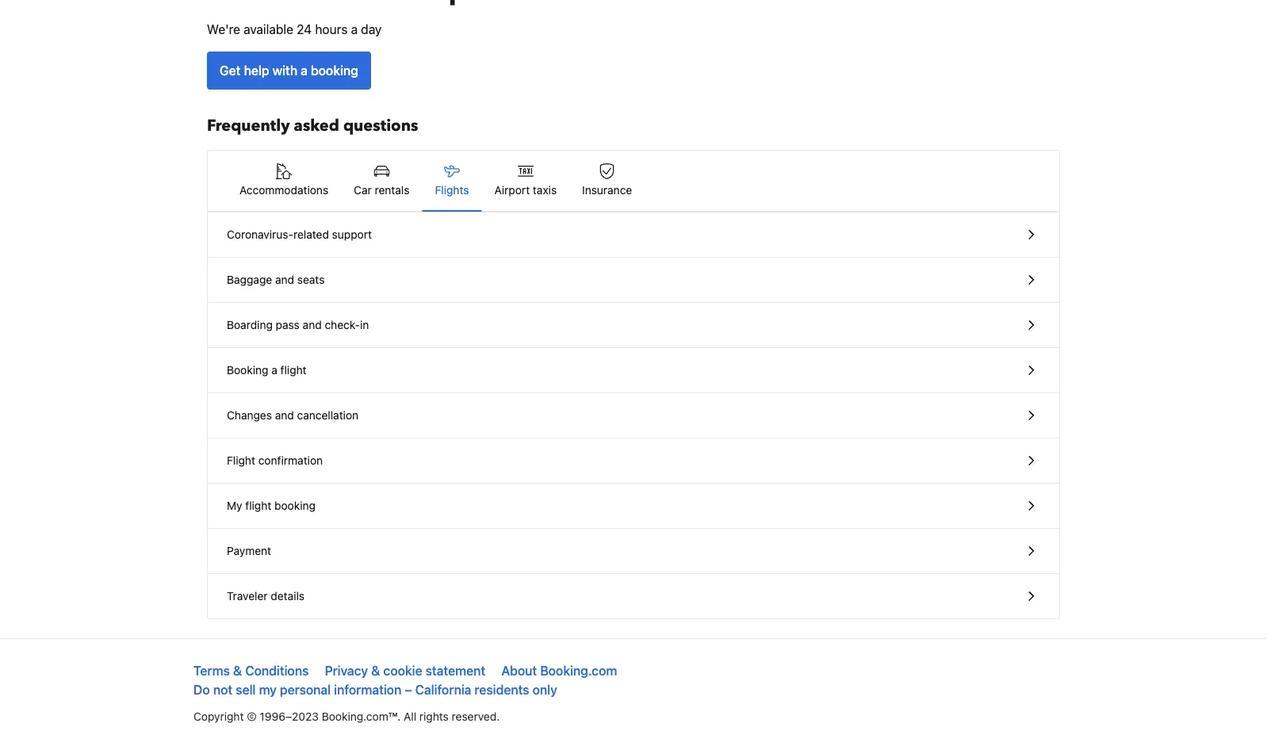 Task type: describe. For each thing, give the bounding box(es) containing it.
related
[[293, 228, 329, 241]]

about booking.com do not sell my personal information – california residents only
[[194, 663, 617, 698]]

1996–2023
[[260, 710, 319, 723]]

do
[[194, 682, 210, 698]]

tab list containing accommodations
[[208, 151, 1060, 213]]

accommodations button
[[227, 151, 341, 211]]

coronavirus-related support button
[[208, 213, 1060, 258]]

& for terms
[[233, 663, 242, 678]]

day
[[361, 22, 382, 37]]

pass
[[276, 318, 300, 332]]

terms & conditions
[[194, 663, 309, 678]]

coronavirus-related support
[[227, 228, 372, 241]]

residents
[[475, 682, 529, 698]]

get help with a booking button
[[207, 52, 371, 90]]

changes
[[227, 409, 272, 422]]

booking.com™.
[[322, 710, 401, 723]]

24
[[297, 22, 312, 37]]

in
[[360, 318, 369, 332]]

& for privacy
[[371, 663, 380, 678]]

information
[[334, 682, 402, 698]]

cookie
[[383, 663, 422, 678]]

airport taxis button
[[482, 151, 570, 211]]

flight confirmation button
[[208, 439, 1060, 484]]

booking
[[227, 364, 268, 377]]

privacy & cookie statement link
[[325, 663, 485, 678]]

0 vertical spatial booking
[[311, 63, 358, 78]]

–
[[405, 682, 412, 698]]

2 horizontal spatial a
[[351, 22, 358, 37]]

privacy
[[325, 663, 368, 678]]

1 vertical spatial a
[[301, 63, 308, 78]]

booking a flight
[[227, 364, 307, 377]]

my
[[259, 682, 277, 698]]

traveler details
[[227, 590, 305, 603]]

airport taxis
[[494, 184, 557, 197]]

conditions
[[245, 663, 309, 678]]

personal
[[280, 682, 331, 698]]

coronavirus-
[[227, 228, 293, 241]]

copyright © 1996–2023 booking.com™. all rights reserved.
[[194, 710, 500, 723]]

boarding pass and check-in button
[[208, 303, 1060, 348]]

rights
[[419, 710, 449, 723]]

and for cancellation
[[275, 409, 294, 422]]

1 horizontal spatial flight
[[280, 364, 307, 377]]

traveler details button
[[208, 574, 1060, 619]]

and for seats
[[275, 273, 294, 286]]

about booking.com link
[[501, 663, 617, 678]]

seats
[[297, 273, 325, 286]]

california
[[415, 682, 471, 698]]

taxis
[[533, 184, 557, 197]]

hours
[[315, 22, 348, 37]]

details
[[271, 590, 305, 603]]



Task type: locate. For each thing, give the bounding box(es) containing it.
reserved.
[[452, 710, 500, 723]]

0 vertical spatial a
[[351, 22, 358, 37]]

frequently asked questions
[[207, 115, 418, 137]]

my flight booking button
[[208, 484, 1060, 529]]

0 horizontal spatial a
[[271, 364, 277, 377]]

questions
[[343, 115, 418, 137]]

0 vertical spatial flight
[[280, 364, 307, 377]]

statement
[[426, 663, 485, 678]]

booking
[[311, 63, 358, 78], [275, 499, 316, 512]]

boarding
[[227, 318, 273, 332]]

not
[[213, 682, 233, 698]]

booking a flight button
[[208, 348, 1060, 393]]

car rentals
[[354, 184, 410, 197]]

payment
[[227, 544, 271, 558]]

confirmation
[[258, 454, 323, 467]]

car
[[354, 184, 372, 197]]

car rentals button
[[341, 151, 422, 211]]

all
[[404, 710, 416, 723]]

boarding pass and check-in
[[227, 318, 369, 332]]

booking down confirmation
[[275, 499, 316, 512]]

flight
[[280, 364, 307, 377], [245, 499, 272, 512]]

&
[[233, 663, 242, 678], [371, 663, 380, 678]]

flights
[[435, 184, 469, 197]]

booking down hours
[[311, 63, 358, 78]]

we're
[[207, 22, 240, 37]]

flight right my
[[245, 499, 272, 512]]

0 horizontal spatial &
[[233, 663, 242, 678]]

booking.com
[[540, 663, 617, 678]]

my flight booking
[[227, 499, 316, 512]]

a
[[351, 22, 358, 37], [301, 63, 308, 78], [271, 364, 277, 377]]

0 vertical spatial and
[[275, 273, 294, 286]]

a right booking
[[271, 364, 277, 377]]

2 & from the left
[[371, 663, 380, 678]]

a right with
[[301, 63, 308, 78]]

terms
[[194, 663, 230, 678]]

changes and cancellation
[[227, 409, 359, 422]]

rentals
[[375, 184, 410, 197]]

traveler
[[227, 590, 268, 603]]

with
[[273, 63, 298, 78]]

changes and cancellation button
[[208, 393, 1060, 439]]

available
[[244, 22, 293, 37]]

©
[[247, 710, 257, 723]]

airport
[[494, 184, 530, 197]]

& up "do not sell my personal information – california residents only" "link"
[[371, 663, 380, 678]]

check-
[[325, 318, 360, 332]]

asked
[[294, 115, 339, 137]]

and right changes
[[275, 409, 294, 422]]

1 horizontal spatial &
[[371, 663, 380, 678]]

1 vertical spatial and
[[303, 318, 322, 332]]

and
[[275, 273, 294, 286], [303, 318, 322, 332], [275, 409, 294, 422]]

support
[[332, 228, 372, 241]]

get help with a booking
[[220, 63, 358, 78]]

1 & from the left
[[233, 663, 242, 678]]

about
[[501, 663, 537, 678]]

sell
[[236, 682, 256, 698]]

privacy & cookie statement
[[325, 663, 485, 678]]

frequently
[[207, 115, 290, 137]]

cancellation
[[297, 409, 359, 422]]

and inside button
[[275, 273, 294, 286]]

1 vertical spatial booking
[[275, 499, 316, 512]]

only
[[533, 682, 557, 698]]

flight confirmation
[[227, 454, 323, 467]]

baggage and seats
[[227, 273, 325, 286]]

tab list
[[208, 151, 1060, 213]]

help
[[244, 63, 269, 78]]

accommodations
[[240, 184, 328, 197]]

insurance button
[[570, 151, 645, 211]]

we're available 24 hours a day
[[207, 22, 382, 37]]

flights button
[[422, 151, 482, 211]]

and right "pass"
[[303, 318, 322, 332]]

baggage
[[227, 273, 272, 286]]

get
[[220, 63, 241, 78]]

my
[[227, 499, 242, 512]]

baggage and seats button
[[208, 258, 1060, 303]]

payment button
[[208, 529, 1060, 574]]

flight up changes and cancellation
[[280, 364, 307, 377]]

copyright
[[194, 710, 244, 723]]

2 vertical spatial and
[[275, 409, 294, 422]]

flight
[[227, 454, 255, 467]]

1 vertical spatial flight
[[245, 499, 272, 512]]

do not sell my personal information – california residents only link
[[194, 682, 557, 698]]

0 horizontal spatial flight
[[245, 499, 272, 512]]

terms & conditions link
[[194, 663, 309, 678]]

2 vertical spatial a
[[271, 364, 277, 377]]

a left day
[[351, 22, 358, 37]]

and left the "seats"
[[275, 273, 294, 286]]

& up sell
[[233, 663, 242, 678]]

1 horizontal spatial a
[[301, 63, 308, 78]]

insurance
[[582, 184, 632, 197]]



Task type: vqa. For each thing, say whether or not it's contained in the screenshot.
Baggage and seats
yes



